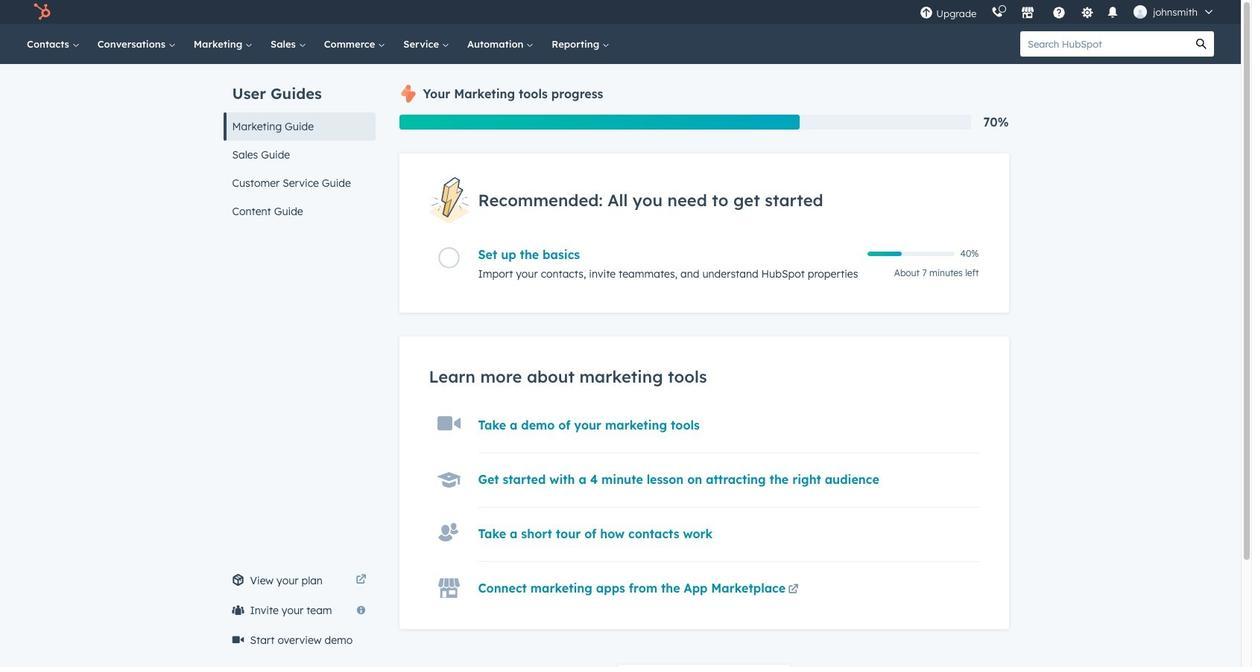 Task type: describe. For each thing, give the bounding box(es) containing it.
john smith image
[[1134, 5, 1147, 19]]

1 horizontal spatial link opens in a new window image
[[788, 585, 799, 597]]

0 horizontal spatial link opens in a new window image
[[356, 573, 366, 590]]

[object object] complete progress bar
[[867, 252, 902, 257]]

0 horizontal spatial link opens in a new window image
[[356, 575, 366, 587]]

1 horizontal spatial link opens in a new window image
[[788, 582, 799, 600]]



Task type: vqa. For each thing, say whether or not it's contained in the screenshot.
User Guides element
yes



Task type: locate. For each thing, give the bounding box(es) containing it.
marketplaces image
[[1022, 7, 1035, 20]]

menu
[[913, 0, 1223, 24]]

link opens in a new window image
[[356, 575, 366, 587], [788, 585, 799, 597]]

link opens in a new window image
[[356, 573, 366, 590], [788, 582, 799, 600]]

user guides element
[[223, 64, 375, 226]]

progress bar
[[399, 115, 800, 130]]

Search HubSpot search field
[[1021, 31, 1189, 57]]



